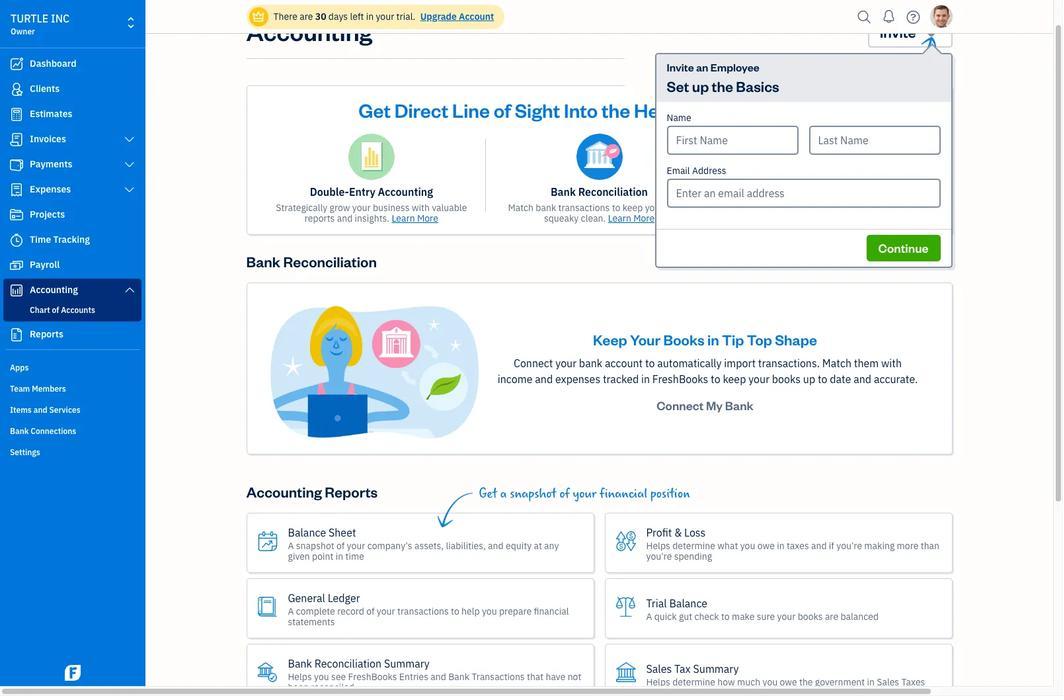 Task type: vqa. For each thing, say whether or not it's contained in the screenshot.
Members's the Team
no



Task type: describe. For each thing, give the bounding box(es) containing it.
and inside bank reconciliation summary helps you see freshbooks entries and bank transactions that have not been reconciled
[[431, 671, 447, 683]]

summary for bank reconciliation summary
[[384, 657, 430, 670]]

reconciled
[[311, 681, 355, 693]]

income
[[498, 373, 533, 386]]

transactions inside general ledger a complete record of your transactions to help you prepare financial statements
[[398, 605, 449, 617]]

ledger
[[328, 591, 360, 604]]

shape
[[776, 330, 818, 349]]

helps for profit & loss
[[647, 540, 671, 552]]

to right account
[[646, 357, 655, 370]]

accounting link
[[3, 279, 142, 302]]

reports link
[[3, 323, 142, 347]]

with inside strategically grow your business with valuable reports and insights.
[[412, 202, 430, 214]]

invite button
[[868, 16, 953, 48]]

balance sheet a snapshot of your company's assets, liabilities, and equity at any given point in time
[[288, 526, 559, 562]]

0 vertical spatial journal
[[735, 185, 772, 198]]

spending
[[675, 550, 713, 562]]

of up accounts
[[863, 185, 872, 198]]

to inside general ledger a complete record of your transactions to help you prepare financial statements
[[451, 605, 460, 617]]

bank down strategically
[[246, 252, 281, 271]]

dashboard
[[30, 58, 77, 69]]

quick
[[655, 610, 677, 622]]

determine for summary
[[673, 676, 716, 688]]

items
[[10, 405, 32, 415]]

at
[[534, 540, 542, 552]]

reconciliation inside bank reconciliation summary helps you see freshbooks entries and bank transactions that have not been reconciled
[[315, 657, 382, 670]]

you inside the sales tax summary helps determine how much you owe the government in sales taxes
[[763, 676, 778, 688]]

money image
[[9, 259, 24, 272]]

my
[[707, 398, 723, 413]]

owe inside the sales tax summary helps determine how much you owe the government in sales taxes
[[780, 676, 798, 688]]

projects
[[30, 208, 65, 220]]

make
[[732, 610, 755, 622]]

and inside create journal entries and edit accounts in the chart of accounts with
[[825, 202, 841, 214]]

to left date
[[818, 373, 828, 386]]

health
[[635, 97, 693, 122]]

of right a
[[560, 486, 570, 502]]

report image
[[9, 328, 24, 341]]

owe inside profit & loss helps determine what you owe in taxes and if you're making more than you're spending
[[758, 540, 775, 552]]

profit & loss helps determine what you owe in taxes and if you're making more than you're spending
[[647, 526, 940, 562]]

entry
[[349, 185, 376, 198]]

1 horizontal spatial you're
[[837, 540, 863, 552]]

and inside profit & loss helps determine what you owe in taxes and if you're making more than you're spending
[[812, 540, 827, 552]]

expenses
[[30, 183, 71, 195]]

upgrade
[[421, 11, 457, 22]]

been
[[288, 681, 309, 693]]

freshbooks inside connect your bank account to automatically import transactions. match them with income and expenses tracked in freshbooks to keep your books up to date and accurate.
[[653, 373, 709, 386]]

Enter an email address text field
[[667, 179, 941, 208]]

left
[[350, 11, 364, 22]]

and right income
[[535, 373, 553, 386]]

a for trial balance
[[647, 610, 653, 622]]

match inside match bank transactions to keep your books squeaky clean.
[[508, 202, 534, 214]]

accounts inside chart of accounts link
[[61, 305, 95, 315]]

helps for sales tax summary
[[647, 676, 671, 688]]

have
[[546, 671, 566, 683]]

advanced accounting
[[831, 212, 921, 224]]

position
[[651, 486, 691, 502]]

entries inside bank reconciliation summary helps you see freshbooks entries and bank transactions that have not been reconciled
[[400, 671, 429, 683]]

taxes
[[902, 676, 926, 688]]

if
[[830, 540, 835, 552]]

accurate.
[[875, 373, 918, 386]]

payments
[[30, 158, 72, 170]]

chevrondown image
[[923, 22, 941, 41]]

books
[[664, 330, 705, 349]]

team
[[10, 384, 30, 394]]

invoices link
[[3, 128, 142, 152]]

owner
[[11, 26, 35, 36]]

learn for reconciliation
[[608, 212, 632, 224]]

1 vertical spatial reports
[[325, 482, 378, 501]]

team members
[[10, 384, 66, 394]]

settings link
[[3, 442, 142, 462]]

making
[[865, 540, 895, 552]]

financial inside general ledger a complete record of your transactions to help you prepare financial statements
[[534, 605, 569, 617]]

estimate image
[[9, 108, 24, 121]]

that
[[527, 671, 544, 683]]

tracked
[[603, 373, 639, 386]]

chevron large down image for accounting
[[123, 284, 136, 295]]

determine for loss
[[673, 540, 716, 552]]

a
[[501, 486, 507, 502]]

import
[[725, 357, 756, 370]]

dashboard image
[[9, 58, 24, 71]]

accounts
[[861, 202, 899, 214]]

payroll link
[[3, 253, 142, 277]]

search image
[[854, 7, 876, 27]]

the inside invite an employee set up the basics
[[712, 77, 734, 95]]

30
[[315, 11, 327, 22]]

in inside profit & loss helps determine what you owe in taxes and if you're making more than you're spending
[[777, 540, 785, 552]]

bank inside main element
[[10, 426, 29, 436]]

invite an employee set up the basics
[[667, 60, 780, 95]]

transactions.
[[759, 357, 820, 370]]

of right line
[[494, 97, 511, 122]]

of inside create journal entries and edit accounts in the chart of accounts with
[[760, 212, 768, 224]]

you inside profit & loss helps determine what you owe in taxes and if you're making more than you're spending
[[741, 540, 756, 552]]

connect for your
[[514, 357, 553, 370]]

chart image
[[9, 284, 24, 297]]

journal entries and chart of accounts image
[[805, 134, 851, 180]]

your inside match bank transactions to keep your books squeaky clean.
[[645, 202, 664, 214]]

1 vertical spatial sales
[[877, 676, 900, 688]]

them
[[855, 357, 879, 370]]

keep your books in tip top shape
[[594, 330, 818, 349]]

chart inside create journal entries and edit accounts in the chart of accounts with
[[735, 212, 758, 224]]

estimates link
[[3, 103, 142, 126]]

client image
[[9, 83, 24, 96]]

more for bank reconciliation
[[634, 212, 655, 224]]

bank reconciliation summary helps you see freshbooks entries and bank transactions that have not been reconciled
[[288, 657, 582, 693]]

notifications image
[[879, 3, 900, 30]]

payment image
[[9, 158, 24, 171]]

match bank transactions to keep your books squeaky clean.
[[508, 202, 691, 224]]

0 horizontal spatial your
[[630, 330, 661, 349]]

0 horizontal spatial you're
[[647, 550, 672, 562]]

reports inside main element
[[30, 328, 63, 340]]

sure
[[757, 610, 776, 622]]

your inside trial balance a quick gut check to make sure your books are balanced
[[778, 610, 796, 622]]

connect your bank account to begin matching your bank transactions image
[[268, 304, 480, 439]]

continue button
[[867, 235, 941, 261]]

a for balance sheet
[[288, 540, 294, 552]]

time
[[346, 550, 364, 562]]

there
[[274, 11, 298, 22]]

equity
[[506, 540, 532, 552]]

than
[[921, 540, 940, 552]]

team members link
[[3, 378, 142, 398]]

bank inside connect your bank account to automatically import transactions. match them with income and expenses tracked in freshbooks to keep your books up to date and accurate.
[[579, 357, 603, 370]]

items and services link
[[3, 400, 142, 419]]

books inside connect your bank account to automatically import transactions. match them with income and expenses tracked in freshbooks to keep your books up to date and accurate.
[[773, 373, 801, 386]]

get for get a snapshot of your financial position
[[479, 486, 498, 502]]

of inside general ledger a complete record of your transactions to help you prepare financial statements
[[367, 605, 375, 617]]

chevron large down image for payments
[[123, 159, 136, 170]]

accounts inside create journal entries and edit accounts in the chart of accounts with
[[770, 212, 809, 224]]

create journal entries and edit accounts in the chart of accounts with
[[731, 202, 925, 224]]

in right left
[[366, 11, 374, 22]]

how
[[718, 676, 736, 688]]

government
[[816, 676, 866, 688]]

estimates
[[30, 108, 72, 120]]

get a snapshot of your financial position
[[479, 486, 691, 502]]

connect your bank account to automatically import transactions. match them with income and expenses tracked in freshbooks to keep your books up to date and accurate.
[[498, 357, 918, 386]]

double-entry accounting
[[310, 185, 433, 198]]

help
[[462, 605, 480, 617]]

business
[[373, 202, 410, 214]]

snapshot inside balance sheet a snapshot of your company's assets, liabilities, and equity at any given point in time
[[296, 540, 335, 552]]

freshbooks inside bank reconciliation summary helps you see freshbooks entries and bank transactions that have not been reconciled
[[348, 671, 397, 683]]

accounting inside main element
[[30, 284, 78, 296]]

0 vertical spatial reconciliation
[[579, 185, 648, 198]]

line
[[453, 97, 490, 122]]

your inside balance sheet a snapshot of your company's assets, liabilities, and equity at any given point in time
[[347, 540, 365, 552]]

the inside the sales tax summary helps determine how much you owe the government in sales taxes
[[800, 676, 813, 688]]

keep inside connect your bank account to automatically import transactions. match them with income and expenses tracked in freshbooks to keep your books up to date and accurate.
[[723, 373, 747, 386]]

0 vertical spatial your
[[718, 97, 758, 122]]

&
[[675, 526, 682, 539]]

top
[[747, 330, 773, 349]]

invoice image
[[9, 133, 24, 146]]

trial.
[[397, 11, 416, 22]]

in inside balance sheet a snapshot of your company's assets, liabilities, and equity at any given point in time
[[336, 550, 344, 562]]

reports
[[305, 212, 335, 224]]

bank connections link
[[3, 421, 142, 441]]

up inside connect your bank account to automatically import transactions. match them with income and expenses tracked in freshbooks to keep your books up to date and accurate.
[[804, 373, 816, 386]]

keep
[[594, 330, 628, 349]]

apps
[[10, 363, 29, 372]]

dashboard link
[[3, 52, 142, 76]]

up inside invite an employee set up the basics
[[693, 77, 709, 95]]



Task type: locate. For each thing, give the bounding box(es) containing it.
reports down chart of accounts
[[30, 328, 63, 340]]

balance
[[288, 526, 326, 539], [670, 597, 708, 610]]

double-
[[310, 185, 349, 198]]

turtle inc owner
[[11, 12, 70, 36]]

settings
[[10, 447, 40, 457]]

1 vertical spatial get
[[479, 486, 498, 502]]

freshbooks down the automatically
[[653, 373, 709, 386]]

determine inside the sales tax summary helps determine how much you owe the government in sales taxes
[[673, 676, 716, 688]]

1 horizontal spatial sales
[[877, 676, 900, 688]]

financial left "position"
[[600, 486, 648, 502]]

inc
[[51, 12, 70, 25]]

1 vertical spatial up
[[804, 373, 816, 386]]

chart of accounts link
[[6, 302, 139, 318]]

bank
[[536, 202, 557, 214], [579, 357, 603, 370]]

chart down enter an email address text box
[[735, 212, 758, 224]]

tracking
[[53, 234, 90, 245]]

an
[[697, 60, 709, 74]]

in right accounts
[[901, 202, 909, 214]]

learn right insights.
[[392, 212, 415, 224]]

account
[[459, 11, 494, 22]]

0 horizontal spatial invite
[[667, 60, 694, 74]]

0 horizontal spatial bank reconciliation
[[246, 252, 377, 271]]

invite for invite an employee set up the basics
[[667, 60, 694, 74]]

insights.
[[355, 212, 390, 224]]

summary for sales tax summary
[[694, 662, 739, 675]]

your inside general ledger a complete record of your transactions to help you prepare financial statements
[[377, 605, 395, 617]]

1 horizontal spatial bank
[[579, 357, 603, 370]]

0 horizontal spatial accounts
[[61, 305, 95, 315]]

determine inside profit & loss helps determine what you owe in taxes and if you're making more than you're spending
[[673, 540, 716, 552]]

and left equity
[[488, 540, 504, 552]]

to inside match bank transactions to keep your books squeaky clean.
[[612, 202, 621, 214]]

you left see
[[314, 671, 329, 683]]

reconciliation up match bank transactions to keep your books squeaky clean.
[[579, 185, 648, 198]]

bank inside match bank transactions to keep your books squeaky clean.
[[536, 202, 557, 214]]

1 learn from the left
[[392, 212, 415, 224]]

in inside create journal entries and edit accounts in the chart of accounts with
[[901, 202, 909, 214]]

0 vertical spatial keep
[[623, 202, 643, 214]]

with left valuable
[[412, 202, 430, 214]]

2 determine from the top
[[673, 676, 716, 688]]

in right 'tracked'
[[642, 373, 650, 386]]

chevron large down image for expenses
[[123, 185, 136, 195]]

your up first name text box
[[718, 97, 758, 122]]

1 vertical spatial snapshot
[[296, 540, 335, 552]]

1 vertical spatial owe
[[780, 676, 798, 688]]

0 horizontal spatial balance
[[288, 526, 326, 539]]

advanced
[[831, 212, 872, 224]]

2 learn more from the left
[[608, 212, 655, 224]]

of right create
[[760, 212, 768, 224]]

helps inside the sales tax summary helps determine how much you owe the government in sales taxes
[[647, 676, 671, 688]]

0 vertical spatial freshbooks
[[653, 373, 709, 386]]

bank up expenses
[[579, 357, 603, 370]]

0 vertical spatial sales
[[647, 662, 672, 675]]

and inside strategically grow your business with valuable reports and insights.
[[337, 212, 353, 224]]

1 horizontal spatial transactions
[[559, 202, 610, 214]]

2 vertical spatial books
[[798, 610, 823, 622]]

sheet
[[329, 526, 356, 539]]

2 more from the left
[[634, 212, 655, 224]]

in left the time
[[336, 550, 344, 562]]

turtle
[[11, 12, 48, 25]]

chevron large down image up 'expenses' link
[[123, 159, 136, 170]]

apps link
[[3, 357, 142, 377]]

what
[[718, 540, 739, 552]]

2 vertical spatial chart
[[30, 305, 50, 315]]

snapshot down sheet at the left of page
[[296, 540, 335, 552]]

and down them
[[854, 373, 872, 386]]

1 horizontal spatial owe
[[780, 676, 798, 688]]

bank
[[551, 185, 576, 198], [246, 252, 281, 271], [726, 398, 754, 413], [10, 426, 29, 436], [288, 657, 312, 670], [449, 671, 470, 683]]

0 vertical spatial get
[[359, 97, 391, 122]]

accounts up accounts
[[875, 185, 920, 198]]

1 horizontal spatial invite
[[880, 22, 917, 41]]

and left transactions
[[431, 671, 447, 683]]

0 horizontal spatial learn more
[[392, 212, 439, 224]]

1 horizontal spatial keep
[[723, 373, 747, 386]]

1 vertical spatial bank
[[579, 357, 603, 370]]

sight
[[515, 97, 561, 122]]

bank up squeaky
[[551, 185, 576, 198]]

0 vertical spatial accounts
[[875, 185, 920, 198]]

into
[[564, 97, 598, 122]]

your
[[718, 97, 758, 122], [630, 330, 661, 349]]

match up date
[[823, 357, 852, 370]]

chart inside chart of accounts link
[[30, 305, 50, 315]]

0 horizontal spatial connect
[[514, 357, 553, 370]]

bank left clean.
[[536, 202, 557, 214]]

invite for invite
[[880, 22, 917, 41]]

invite inside dropdown button
[[880, 22, 917, 41]]

summary
[[384, 657, 430, 670], [694, 662, 739, 675]]

1 vertical spatial reconciliation
[[283, 252, 377, 271]]

0 vertical spatial entries
[[775, 185, 810, 198]]

you're right if
[[837, 540, 863, 552]]

1 vertical spatial books
[[773, 373, 801, 386]]

2 learn from the left
[[608, 212, 632, 224]]

snapshot
[[510, 486, 557, 502], [296, 540, 335, 552]]

more right business at the left
[[417, 212, 439, 224]]

balance up given
[[288, 526, 326, 539]]

learn more right insights.
[[392, 212, 439, 224]]

Last Name text field
[[809, 126, 941, 155]]

0 vertical spatial owe
[[758, 540, 775, 552]]

and inside main element
[[34, 405, 47, 415]]

bank reconciliation up match bank transactions to keep your books squeaky clean.
[[551, 185, 648, 198]]

0 horizontal spatial are
[[300, 11, 313, 22]]

not
[[568, 671, 582, 683]]

transactions down the bank reconciliation image
[[559, 202, 610, 214]]

bank reconciliation image
[[577, 134, 623, 180]]

books inside trial balance a quick gut check to make sure your books are balanced
[[798, 610, 823, 622]]

0 horizontal spatial chart
[[30, 305, 50, 315]]

with inside create journal entries and edit accounts in the chart of accounts with
[[811, 212, 829, 224]]

statements
[[288, 616, 335, 628]]

1 vertical spatial match
[[823, 357, 852, 370]]

sales tax summary helps determine how much you owe the government in sales taxes
[[647, 662, 926, 688]]

1 determine from the top
[[673, 540, 716, 552]]

a inside general ledger a complete record of your transactions to help you prepare financial statements
[[288, 605, 294, 617]]

1 horizontal spatial freshbooks
[[653, 373, 709, 386]]

1 horizontal spatial reports
[[325, 482, 378, 501]]

a left point
[[288, 540, 294, 552]]

1 horizontal spatial summary
[[694, 662, 739, 675]]

get left direct
[[359, 97, 391, 122]]

with inside connect your bank account to automatically import transactions. match them with income and expenses tracked in freshbooks to keep your books up to date and accurate.
[[882, 357, 902, 370]]

2 vertical spatial reconciliation
[[315, 657, 382, 670]]

and up create journal entries and edit accounts in the chart of accounts with
[[812, 185, 831, 198]]

0 vertical spatial financial
[[600, 486, 648, 502]]

4 chevron large down image from the top
[[123, 284, 136, 295]]

0 vertical spatial chart
[[833, 185, 860, 198]]

email
[[667, 165, 691, 177]]

1 vertical spatial keep
[[723, 373, 747, 386]]

1 vertical spatial balance
[[670, 597, 708, 610]]

0 vertical spatial bank reconciliation
[[551, 185, 648, 198]]

project image
[[9, 208, 24, 222]]

payroll
[[30, 259, 60, 271]]

chevron large down image inside invoices link
[[123, 134, 136, 145]]

0 vertical spatial balance
[[288, 526, 326, 539]]

determine down tax
[[673, 676, 716, 688]]

journal inside create journal entries and edit accounts in the chart of accounts with
[[761, 202, 792, 214]]

you right help
[[482, 605, 497, 617]]

invite up set on the right of the page
[[667, 60, 694, 74]]

automatically
[[658, 357, 722, 370]]

1 vertical spatial financial
[[534, 605, 569, 617]]

freshbooks image
[[62, 665, 83, 681]]

chevron large down image down estimates link
[[123, 134, 136, 145]]

main element
[[0, 0, 179, 686]]

of inside balance sheet a snapshot of your company's assets, liabilities, and equity at any given point in time
[[337, 540, 345, 552]]

1 horizontal spatial your
[[718, 97, 758, 122]]

1 horizontal spatial are
[[826, 610, 839, 622]]

sales left tax
[[647, 662, 672, 675]]

helps down profit
[[647, 540, 671, 552]]

to inside trial balance a quick gut check to make sure your books are balanced
[[722, 610, 730, 622]]

reports
[[30, 328, 63, 340], [325, 482, 378, 501]]

a down general
[[288, 605, 294, 617]]

snapshot right a
[[510, 486, 557, 502]]

in left 'tip'
[[708, 330, 720, 349]]

and right items
[[34, 405, 47, 415]]

go to help image
[[903, 7, 925, 27]]

2 vertical spatial entries
[[400, 671, 429, 683]]

freshbooks
[[653, 373, 709, 386], [348, 671, 397, 683]]

3 chevron large down image from the top
[[123, 185, 136, 195]]

First Name text field
[[667, 126, 799, 155]]

invite left chevrondown icon
[[880, 22, 917, 41]]

double-entry accounting image
[[349, 134, 395, 180]]

chart up 'edit'
[[833, 185, 860, 198]]

complete
[[296, 605, 335, 617]]

0 vertical spatial up
[[693, 77, 709, 95]]

create
[[731, 202, 758, 214]]

keep inside match bank transactions to keep your books squeaky clean.
[[623, 202, 643, 214]]

strategically grow your business with valuable reports and insights.
[[276, 202, 467, 224]]

chevron large down image up "projects" link
[[123, 185, 136, 195]]

connect inside connect your bank account to automatically import transactions. match them with income and expenses tracked in freshbooks to keep your books up to date and accurate.
[[514, 357, 553, 370]]

crown image
[[252, 10, 266, 23]]

any
[[545, 540, 559, 552]]

1 vertical spatial connect
[[657, 398, 704, 413]]

entries inside create journal entries and edit accounts in the chart of accounts with
[[794, 202, 823, 214]]

bank inside button
[[726, 398, 754, 413]]

to left help
[[451, 605, 460, 617]]

1 horizontal spatial learn more
[[608, 212, 655, 224]]

you inside bank reconciliation summary helps you see freshbooks entries and bank transactions that have not been reconciled
[[314, 671, 329, 683]]

accounts down accounting link on the left
[[61, 305, 95, 315]]

summary up how
[[694, 662, 739, 675]]

the
[[712, 77, 734, 95], [602, 97, 631, 122], [911, 202, 925, 214], [800, 676, 813, 688]]

0 vertical spatial are
[[300, 11, 313, 22]]

2 chevron large down image from the top
[[123, 159, 136, 170]]

general
[[288, 591, 325, 604]]

get for get direct line of sight into the health of your business
[[359, 97, 391, 122]]

0 horizontal spatial get
[[359, 97, 391, 122]]

more for double-entry accounting
[[417, 212, 439, 224]]

invite inside invite an employee set up the basics
[[667, 60, 694, 74]]

0 horizontal spatial more
[[417, 212, 439, 224]]

0 horizontal spatial snapshot
[[296, 540, 335, 552]]

connect up income
[[514, 357, 553, 370]]

close image
[[929, 95, 944, 110]]

are left balanced
[[826, 610, 839, 622]]

1 chevron large down image from the top
[[123, 134, 136, 145]]

0 horizontal spatial sales
[[647, 662, 672, 675]]

financial right 'prepare'
[[534, 605, 569, 617]]

accounting reports
[[246, 482, 378, 501]]

bank down items
[[10, 426, 29, 436]]

helps inside profit & loss helps determine what you owe in taxes and if you're making more than you're spending
[[647, 540, 671, 552]]

owe right the much
[[780, 676, 798, 688]]

business
[[762, 97, 841, 122]]

you inside general ledger a complete record of your transactions to help you prepare financial statements
[[482, 605, 497, 617]]

expenses
[[556, 373, 601, 386]]

0 vertical spatial match
[[508, 202, 534, 214]]

helps down quick
[[647, 676, 671, 688]]

connect
[[514, 357, 553, 370], [657, 398, 704, 413]]

1 vertical spatial invite
[[667, 60, 694, 74]]

journal up create
[[735, 185, 772, 198]]

summary inside the sales tax summary helps determine how much you owe the government in sales taxes
[[694, 662, 739, 675]]

to up my
[[711, 373, 721, 386]]

a
[[288, 540, 294, 552], [288, 605, 294, 617], [647, 610, 653, 622]]

trial balance a quick gut check to make sure your books are balanced
[[647, 597, 879, 622]]

in inside connect your bank account to automatically import transactions. match them with income and expenses tracked in freshbooks to keep your books up to date and accurate.
[[642, 373, 650, 386]]

reconciliation down reports
[[283, 252, 377, 271]]

2 vertical spatial accounts
[[61, 305, 95, 315]]

and
[[812, 185, 831, 198], [825, 202, 841, 214], [337, 212, 353, 224], [535, 373, 553, 386], [854, 373, 872, 386], [34, 405, 47, 415], [488, 540, 504, 552], [812, 540, 827, 552], [431, 671, 447, 683]]

journal right create
[[761, 202, 792, 214]]

0 horizontal spatial keep
[[623, 202, 643, 214]]

learn more for double-entry accounting
[[392, 212, 439, 224]]

1 learn more from the left
[[392, 212, 439, 224]]

a inside balance sheet a snapshot of your company's assets, liabilities, and equity at any given point in time
[[288, 540, 294, 552]]

time
[[30, 234, 51, 245]]

are left 30
[[300, 11, 313, 22]]

up down transactions.
[[804, 373, 816, 386]]

accounts down enter an email address text box
[[770, 212, 809, 224]]

1 vertical spatial determine
[[673, 676, 716, 688]]

time tracking link
[[3, 228, 142, 252]]

in inside the sales tax summary helps determine how much you owe the government in sales taxes
[[868, 676, 875, 688]]

1 horizontal spatial with
[[811, 212, 829, 224]]

1 horizontal spatial bank reconciliation
[[551, 185, 648, 198]]

up down an
[[693, 77, 709, 95]]

a for general ledger
[[288, 605, 294, 617]]

account
[[605, 357, 643, 370]]

1 more from the left
[[417, 212, 439, 224]]

0 vertical spatial snapshot
[[510, 486, 557, 502]]

more right clean.
[[634, 212, 655, 224]]

learn more right clean.
[[608, 212, 655, 224]]

1 vertical spatial your
[[630, 330, 661, 349]]

learn for entry
[[392, 212, 415, 224]]

1 horizontal spatial financial
[[600, 486, 648, 502]]

the down employee
[[712, 77, 734, 95]]

up
[[693, 77, 709, 95], [804, 373, 816, 386]]

1 horizontal spatial more
[[634, 212, 655, 224]]

items and services
[[10, 405, 81, 415]]

bank connections
[[10, 426, 76, 436]]

match inside connect your bank account to automatically import transactions. match them with income and expenses tracked in freshbooks to keep your books up to date and accurate.
[[823, 357, 852, 370]]

tip
[[723, 330, 745, 349]]

your up account
[[630, 330, 661, 349]]

helps inside bank reconciliation summary helps you see freshbooks entries and bank transactions that have not been reconciled
[[288, 671, 312, 683]]

expense image
[[9, 183, 24, 197]]

2 horizontal spatial chart
[[833, 185, 860, 198]]

transactions inside match bank transactions to keep your books squeaky clean.
[[559, 202, 610, 214]]

owe left taxes on the right
[[758, 540, 775, 552]]

the inside create journal entries and edit accounts in the chart of accounts with
[[911, 202, 925, 214]]

1 horizontal spatial accounts
[[770, 212, 809, 224]]

1 vertical spatial transactions
[[398, 605, 449, 617]]

0 horizontal spatial up
[[693, 77, 709, 95]]

1 vertical spatial entries
[[794, 202, 823, 214]]

general ledger a complete record of your transactions to help you prepare financial statements
[[288, 591, 569, 628]]

upgrade account link
[[418, 11, 494, 22]]

in right "government"
[[868, 676, 875, 688]]

1 horizontal spatial get
[[479, 486, 498, 502]]

in left taxes on the right
[[777, 540, 785, 552]]

services
[[49, 405, 81, 415]]

of inside main element
[[52, 305, 59, 315]]

basics
[[737, 77, 780, 95]]

valuable
[[432, 202, 467, 214]]

connect inside connect my bank button
[[657, 398, 704, 413]]

financial
[[600, 486, 648, 502], [534, 605, 569, 617]]

2 horizontal spatial accounts
[[875, 185, 920, 198]]

1 horizontal spatial up
[[804, 373, 816, 386]]

bank up been
[[288, 657, 312, 670]]

and inside balance sheet a snapshot of your company's assets, liabilities, and equity at any given point in time
[[488, 540, 504, 552]]

the right into
[[602, 97, 631, 122]]

the left "government"
[[800, 676, 813, 688]]

chevron large down image up chart of accounts link
[[123, 284, 136, 295]]

with up 'accurate.'
[[882, 357, 902, 370]]

helps
[[647, 540, 671, 552], [288, 671, 312, 683], [647, 676, 671, 688]]

2 horizontal spatial with
[[882, 357, 902, 370]]

0 vertical spatial books
[[666, 202, 691, 214]]

balance inside trial balance a quick gut check to make sure your books are balanced
[[670, 597, 708, 610]]

0 horizontal spatial reports
[[30, 328, 63, 340]]

helps left see
[[288, 671, 312, 683]]

of down sheet at the left of page
[[337, 540, 345, 552]]

0 vertical spatial bank
[[536, 202, 557, 214]]

chevron large down image for invoices
[[123, 134, 136, 145]]

1 horizontal spatial match
[[823, 357, 852, 370]]

keep down import
[[723, 373, 747, 386]]

chevron large down image
[[123, 134, 136, 145], [123, 159, 136, 170], [123, 185, 136, 195], [123, 284, 136, 295]]

you're down profit
[[647, 550, 672, 562]]

and left if
[[812, 540, 827, 552]]

taxes
[[787, 540, 810, 552]]

0 horizontal spatial learn
[[392, 212, 415, 224]]

in
[[366, 11, 374, 22], [901, 202, 909, 214], [708, 330, 720, 349], [642, 373, 650, 386], [777, 540, 785, 552], [336, 550, 344, 562], [868, 676, 875, 688]]

0 horizontal spatial bank
[[536, 202, 557, 214]]

edit
[[843, 202, 859, 214]]

summary inside bank reconciliation summary helps you see freshbooks entries and bank transactions that have not been reconciled
[[384, 657, 430, 670]]

to left make
[[722, 610, 730, 622]]

bank left transactions
[[449, 671, 470, 683]]

match left squeaky
[[508, 202, 534, 214]]

1 vertical spatial bank reconciliation
[[246, 252, 377, 271]]

connect for my
[[657, 398, 704, 413]]

sales left taxes
[[877, 676, 900, 688]]

match
[[508, 202, 534, 214], [823, 357, 852, 370]]

strategically
[[276, 202, 328, 214]]

books down transactions.
[[773, 373, 801, 386]]

a inside trial balance a quick gut check to make sure your books are balanced
[[647, 610, 653, 622]]

of right name
[[697, 97, 714, 122]]

your inside strategically grow your business with valuable reports and insights.
[[353, 202, 371, 214]]

tax
[[675, 662, 691, 675]]

liabilities,
[[446, 540, 486, 552]]

learn right clean.
[[608, 212, 632, 224]]

0 horizontal spatial summary
[[384, 657, 430, 670]]

keep
[[623, 202, 643, 214], [723, 373, 747, 386]]

0 horizontal spatial with
[[412, 202, 430, 214]]

learn
[[392, 212, 415, 224], [608, 212, 632, 224]]

1 vertical spatial accounts
[[770, 212, 809, 224]]

and right reports
[[337, 212, 353, 224]]

1 horizontal spatial balance
[[670, 597, 708, 610]]

0 vertical spatial connect
[[514, 357, 553, 370]]

are inside trial balance a quick gut check to make sure your books are balanced
[[826, 610, 839, 622]]

balance inside balance sheet a snapshot of your company's assets, liabilities, and equity at any given point in time
[[288, 526, 326, 539]]

with
[[412, 202, 430, 214], [811, 212, 829, 224], [882, 357, 902, 370]]

books inside match bank transactions to keep your books squeaky clean.
[[666, 202, 691, 214]]

of down accounting link on the left
[[52, 305, 59, 315]]

timer image
[[9, 234, 24, 247]]

0 horizontal spatial owe
[[758, 540, 775, 552]]

transactions left help
[[398, 605, 449, 617]]

squeaky
[[544, 212, 579, 224]]

members
[[32, 384, 66, 394]]

set
[[667, 77, 690, 95]]

helps for bank reconciliation summary
[[288, 671, 312, 683]]

keep right clean.
[[623, 202, 643, 214]]

learn more for bank reconciliation
[[608, 212, 655, 224]]

determine down loss
[[673, 540, 716, 552]]

0 vertical spatial invite
[[880, 22, 917, 41]]

books down email
[[666, 202, 691, 214]]

1 vertical spatial journal
[[761, 202, 792, 214]]

reconciliation
[[579, 185, 648, 198], [283, 252, 377, 271], [315, 657, 382, 670]]

and down journal entries and chart of accounts
[[825, 202, 841, 214]]

0 horizontal spatial transactions
[[398, 605, 449, 617]]

connect left my
[[657, 398, 704, 413]]

1 vertical spatial are
[[826, 610, 839, 622]]

connect my bank
[[657, 398, 754, 413]]

1 horizontal spatial snapshot
[[510, 486, 557, 502]]

a down trial
[[647, 610, 653, 622]]

bank reconciliation down reports
[[246, 252, 377, 271]]

transactions
[[472, 671, 525, 683]]

1 horizontal spatial learn
[[608, 212, 632, 224]]

0 vertical spatial transactions
[[559, 202, 610, 214]]

0 vertical spatial reports
[[30, 328, 63, 340]]



